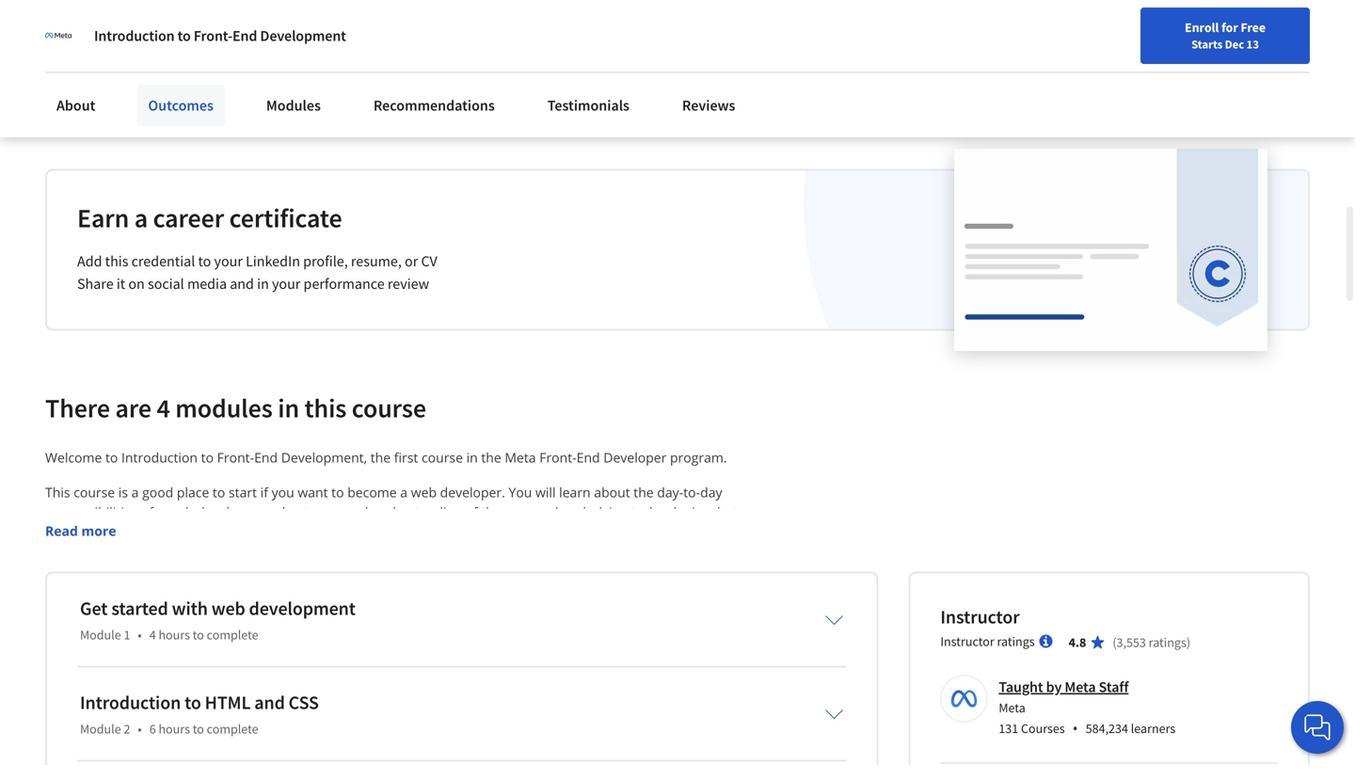 Task type: locate. For each thing, give the bounding box(es) containing it.
0 horizontal spatial in
[[257, 275, 269, 293]]

0 vertical spatial you
[[272, 484, 294, 501]]

and right media
[[230, 275, 254, 293]]

0 vertical spatial earn
[[72, 88, 101, 107]]

and right well
[[666, 523, 690, 541]]

with
[[240, 58, 268, 77], [172, 597, 208, 621]]

and
[[230, 275, 254, 293], [262, 503, 285, 521], [535, 503, 559, 521], [472, 523, 495, 541], [666, 523, 690, 541], [499, 582, 523, 600], [553, 582, 576, 600], [529, 602, 552, 620], [254, 691, 285, 715], [155, 701, 178, 719]]

1 horizontal spatial be
[[163, 602, 179, 620]]

0 vertical spatial power
[[741, 503, 780, 521]]

0 vertical spatial end
[[275, 523, 298, 541]]

2 horizontal spatial core
[[505, 503, 532, 521]]

meta up the 131
[[999, 700, 1026, 717]]

opportunities
[[602, 582, 685, 600]]

0 vertical spatial explain
[[53, 701, 97, 719]]

get down want
[[289, 503, 308, 521]]

underlying down the about
[[562, 503, 628, 521]]

end up develop job-relevant skills with hands-on projects
[[233, 26, 257, 45]]

is
[[118, 484, 128, 501]]

1 vertical spatial complete
[[207, 721, 258, 738]]

outcomes
[[148, 96, 214, 115]]

0 horizontal spatial technologies
[[251, 701, 329, 719]]

dec
[[1225, 37, 1245, 52]]

on
[[315, 58, 331, 77], [128, 275, 145, 293]]

2 horizontal spatial end
[[275, 523, 298, 541]]

0 horizontal spatial webpage
[[231, 721, 287, 739]]

understanding up develop job-relevant skills with hands-on projects
[[198, 28, 290, 47]]

be right you'll
[[81, 582, 96, 600]]

instructor up instructor ratings
[[941, 605, 1020, 629]]

core
[[505, 503, 532, 521], [210, 582, 237, 600], [124, 701, 151, 719]]

menu item
[[996, 19, 1117, 80]]

this
[[45, 484, 70, 501]]

html left role at bottom left
[[205, 691, 251, 715]]

1 horizontal spatial this
[[305, 392, 347, 425]]

or left 'tool'
[[368, 28, 382, 47]]

1 horizontal spatial simple
[[295, 741, 336, 758]]

0 horizontal spatial be
[[81, 582, 96, 600]]

course up the responsibilities
[[74, 484, 115, 501]]

shareable
[[114, 88, 176, 107]]

module left 2
[[80, 721, 121, 738]]

learners
[[1131, 720, 1176, 737]]

earn for earn a career certificate
[[77, 202, 129, 235]]

day
[[700, 484, 723, 501]]

introduced up experiences.
[[182, 602, 250, 620]]

3,553
[[1117, 634, 1146, 651]]

bootstrap
[[465, 602, 525, 620]]

earn up 'add'
[[77, 202, 129, 235]]

taught by meta staff image
[[944, 678, 985, 720]]

chat with us image
[[1303, 713, 1333, 743]]

end
[[233, 26, 257, 45], [254, 449, 278, 467], [577, 449, 600, 467]]

0 vertical spatial introduction
[[94, 26, 175, 45]]

skills
[[206, 58, 237, 77]]

2 vertical spatial create
[[135, 721, 173, 739]]

0 vertical spatial use
[[53, 721, 76, 739]]

0 vertical spatial are
[[115, 392, 152, 425]]

css down applications
[[526, 582, 549, 600]]

it right make
[[658, 602, 666, 620]]

0 vertical spatial certificate
[[221, 88, 284, 107]]

0 vertical spatial understanding
[[198, 28, 290, 47]]

to left modern
[[253, 602, 266, 620]]

meta image
[[45, 23, 72, 49]]

complete inside introduction to html and css module 2 • 6 hours to complete
[[207, 721, 258, 738]]

it right share
[[117, 275, 125, 293]]

simple down to:
[[295, 741, 336, 758]]

outcomes link
[[137, 85, 225, 126]]

4 left modules
[[157, 392, 170, 425]]

0 vertical spatial instructor
[[941, 605, 1020, 629]]

1 horizontal spatial create
[[373, 523, 411, 541]]

webpage
[[231, 721, 287, 739], [339, 741, 395, 758]]

coursera career certificate image
[[955, 149, 1268, 350]]

with right skills
[[240, 58, 268, 77]]

instructor
[[941, 605, 1020, 629], [941, 633, 995, 650]]

1 vertical spatial underlying
[[182, 701, 247, 719]]

1 horizontal spatial css
[[289, 691, 319, 715]]

0 vertical spatial it
[[117, 275, 125, 293]]

using
[[757, 582, 790, 600]]

• left 6
[[138, 721, 142, 738]]

2 hours from the top
[[159, 721, 190, 738]]

modules
[[175, 392, 273, 425]]

and down able
[[254, 691, 285, 715]]

4.8
[[1069, 634, 1087, 651]]

taught by meta staff meta 131 courses • 584,234 learners
[[999, 678, 1176, 739]]

module inside introduction to html and css module 2 • 6 hours to complete
[[80, 721, 121, 738]]

to-
[[684, 484, 700, 501]]

development up modern
[[270, 582, 351, 600]]

0 horizontal spatial get
[[289, 503, 308, 521]]

react
[[556, 602, 590, 620]]

a right gain
[[103, 28, 111, 47]]

1 use from the top
[[53, 721, 76, 739]]

2 vertical spatial be
[[252, 662, 267, 679]]

will left able
[[228, 662, 248, 679]]

you'll
[[45, 582, 78, 600]]

0 horizontal spatial on
[[128, 275, 145, 293]]

front- right how
[[240, 523, 275, 541]]

1 vertical spatial core
[[210, 582, 237, 600]]

testimonials link
[[536, 85, 641, 126]]

get up react
[[579, 582, 599, 600]]

• inside get started with web development module 1 • 4 hours to complete
[[138, 627, 142, 644]]

learn
[[559, 484, 591, 501], [175, 523, 207, 541]]

instructor for instructor
[[941, 605, 1020, 629]]

1 vertical spatial earn
[[77, 202, 129, 235]]

html left 2
[[80, 721, 115, 739]]

become
[[348, 484, 397, 501]]

1 horizontal spatial ratings
[[1149, 634, 1187, 651]]

1 vertical spatial technologies
[[354, 582, 432, 600]]

2 vertical spatial core
[[124, 701, 151, 719]]

the left internet
[[403, 701, 423, 719]]

2 vertical spatial css
[[80, 741, 102, 758]]

0 horizontal spatial with
[[172, 597, 208, 621]]

easy
[[717, 523, 744, 541], [670, 602, 697, 620]]

• inside "taught by meta staff meta 131 courses • 584,234 learners"
[[1073, 718, 1079, 739]]

your down linkedin
[[272, 275, 301, 293]]

development
[[260, 26, 346, 45]]

of
[[293, 28, 306, 47], [141, 503, 154, 521], [465, 503, 478, 521], [114, 662, 127, 679], [269, 741, 281, 758]]

• inside introduction to html and css module 2 • 6 hours to complete
[[138, 721, 142, 738]]

internet
[[426, 701, 475, 719]]

0 horizontal spatial or
[[368, 28, 382, 47]]

( 3,553 ratings )
[[1113, 634, 1191, 651]]

0 vertical spatial 4
[[157, 392, 170, 425]]

css left control
[[80, 741, 102, 758]]

read more
[[45, 522, 116, 540]]

0 horizontal spatial you
[[85, 602, 108, 620]]

earn a shareable career certificate from meta
[[72, 88, 351, 107]]

1 vertical spatial explain
[[53, 760, 97, 765]]

• right 1
[[138, 627, 142, 644]]

you
[[509, 484, 532, 501], [125, 523, 148, 541], [85, 602, 108, 620]]

end
[[275, 523, 298, 541], [87, 662, 111, 679], [168, 681, 192, 699]]

2 vertical spatial html
[[80, 721, 115, 739]]

developer up how
[[197, 503, 259, 521]]

learn left how
[[175, 523, 207, 541]]

4
[[157, 392, 170, 425], [149, 627, 156, 644]]

None search field
[[268, 12, 579, 49]]

developer
[[197, 503, 259, 521], [195, 681, 257, 699]]

in up development,
[[278, 392, 299, 425]]

to up media
[[198, 252, 211, 271]]

course up welcome to introduction to front-end development, the first course in the meta front-end developer program.
[[352, 392, 426, 425]]

2 module from the top
[[80, 721, 121, 738]]

the up describe
[[64, 662, 84, 679]]

2 vertical spatial in
[[467, 449, 478, 467]]

it inside this course is a good place to start if you want to become a web developer. you will learn about the day-to-day responsibilities of a web developer and get a general understanding of the core and underlying technologies that power the internet. you will learn how front-end developers create websites and applications that work well and are easy to maintain. you'll be introduced to the core web development technologies like html and css and get opportunities to practice using them. you will also be introduced to modern ui frameworks such as bootstrap and react that make it easy to create interactive user experiences. by the end of the course, you will be able to: - describe the front-end developer role - explain the core and underlying technologies that power the internet - use html to create a simple webpage - use css to control the appearance of a simple webpage - explain w
[[658, 602, 666, 620]]

complete
[[207, 627, 258, 644], [207, 721, 258, 738]]

earn down develop
[[72, 88, 101, 107]]

1 vertical spatial front-
[[134, 681, 168, 699]]

1 vertical spatial power
[[360, 701, 399, 719]]

1 horizontal spatial it
[[658, 602, 666, 620]]

staff
[[1099, 678, 1129, 697]]

hours inside get started with web development module 1 • 4 hours to complete
[[159, 627, 190, 644]]

easy down day
[[717, 523, 744, 541]]

tool
[[385, 28, 410, 47]]

0 vertical spatial css
[[526, 582, 549, 600]]

that
[[713, 503, 737, 521], [576, 523, 601, 541], [593, 602, 618, 620], [332, 701, 357, 719]]

or left cv
[[405, 252, 418, 271]]

1 vertical spatial instructor
[[941, 633, 995, 650]]

the
[[371, 449, 391, 467], [481, 449, 501, 467], [634, 484, 654, 501], [481, 503, 501, 521], [45, 523, 65, 541], [187, 582, 207, 600], [64, 662, 84, 679], [130, 662, 150, 679], [110, 681, 130, 699], [101, 701, 121, 719], [403, 701, 423, 719], [169, 741, 189, 758]]

1 vertical spatial with
[[172, 597, 208, 621]]

module inside get started with web development module 1 • 4 hours to complete
[[80, 627, 121, 644]]

2 instructor from the top
[[941, 633, 995, 650]]

you right course,
[[202, 662, 224, 679]]

1 vertical spatial hours
[[159, 721, 190, 738]]

0 vertical spatial in
[[257, 275, 269, 293]]

career down relevant
[[179, 88, 218, 107]]

the up developer. in the bottom left of the page
[[481, 449, 501, 467]]

0 horizontal spatial front-
[[134, 681, 168, 699]]

1 vertical spatial developer
[[195, 681, 257, 699]]

are inside this course is a good place to start if you want to become a web developer. you will learn about the day-to-day responsibilities of a web developer and get a general understanding of the core and underlying technologies that power the internet. you will learn how front-end developers create websites and applications that work well and are easy to maintain. you'll be introduced to the core web development technologies like html and css and get opportunities to practice using them. you will also be introduced to modern ui frameworks such as bootstrap and react that make it easy to create interactive user experiences. by the end of the course, you will be able to: - describe the front-end developer role - explain the core and underlying technologies that power the internet - use html to create a simple webpage - use css to control the appearance of a simple webpage - explain w
[[693, 523, 713, 541]]

share
[[77, 275, 114, 293]]

html inside introduction to html and css module 2 • 6 hours to complete
[[205, 691, 251, 715]]

certificate up linkedin
[[229, 202, 342, 235]]

0 horizontal spatial html
[[80, 721, 115, 739]]

core up applications
[[505, 503, 532, 521]]

0 vertical spatial hours
[[159, 627, 190, 644]]

to up course,
[[193, 627, 204, 644]]

2 vertical spatial course
[[74, 484, 115, 501]]

develop job-relevant skills with hands-on projects
[[72, 58, 385, 77]]

maintain.
[[45, 543, 103, 561]]

be up role at bottom left
[[252, 662, 267, 679]]

1 module from the top
[[80, 627, 121, 644]]

there
[[45, 392, 110, 425]]

2 vertical spatial end
[[168, 681, 192, 699]]

1 instructor from the top
[[941, 605, 1020, 629]]

1 horizontal spatial end
[[168, 681, 192, 699]]

0 vertical spatial module
[[80, 627, 121, 644]]

you up applications
[[509, 484, 532, 501]]

core up experiences.
[[210, 582, 237, 600]]

1 hours from the top
[[159, 627, 190, 644]]

1 vertical spatial css
[[289, 691, 319, 715]]

2 vertical spatial introduction
[[80, 691, 181, 715]]

development inside this course is a good place to start if you want to become a web developer. you will learn about the day-to-day responsibilities of a web developer and get a general understanding of the core and underlying technologies that power the internet. you will learn how front-end developers create websites and applications that work well and are easy to maintain. you'll be introduced to the core web development technologies like html and css and get opportunities to practice using them. you will also be introduced to modern ui frameworks such as bootstrap and react that make it easy to create interactive user experiences. by the end of the course, you will be able to: - describe the front-end developer role - explain the core and underlying technologies that power the internet - use html to create a simple webpage - use css to control the appearance of a simple webpage - explain w
[[270, 582, 351, 600]]

web inside get started with web development module 1 • 4 hours to complete
[[212, 597, 245, 621]]

development up to:
[[249, 597, 356, 621]]

0 vertical spatial with
[[240, 58, 268, 77]]

1 complete from the top
[[207, 627, 258, 644]]

media
[[187, 275, 227, 293]]

it
[[117, 275, 125, 293], [658, 602, 666, 620]]

1 horizontal spatial technologies
[[354, 582, 432, 600]]

to inside get started with web development module 1 • 4 hours to complete
[[193, 627, 204, 644]]

to right welcome
[[105, 449, 118, 467]]

0 horizontal spatial learn
[[175, 523, 207, 541]]

career
[[179, 88, 218, 107], [153, 202, 224, 235]]

this
[[105, 252, 128, 271], [305, 392, 347, 425]]

0 vertical spatial html
[[460, 582, 496, 600]]

this up development,
[[305, 392, 347, 425]]

1 vertical spatial understanding
[[372, 503, 462, 521]]

1 vertical spatial get
[[579, 582, 599, 600]]

introduction up 2
[[80, 691, 181, 715]]

4 - from the top
[[45, 741, 49, 758]]

with up experiences.
[[172, 597, 208, 621]]

of down good
[[141, 503, 154, 521]]

ratings right 3,553
[[1149, 634, 1187, 651]]

introduction inside introduction to html and css module 2 • 6 hours to complete
[[80, 691, 181, 715]]

hours up course,
[[159, 627, 190, 644]]

• for started
[[138, 627, 142, 644]]

2 complete from the top
[[207, 721, 258, 738]]

technologies up frameworks
[[354, 582, 432, 600]]

1 vertical spatial learn
[[175, 523, 207, 541]]

about
[[594, 484, 630, 501]]

create down become
[[373, 523, 411, 541]]

appearance
[[192, 741, 265, 758]]

and up 6
[[155, 701, 178, 719]]

0 vertical spatial learn
[[559, 484, 591, 501]]

developer left role at bottom left
[[195, 681, 257, 699]]

• left "584,234"
[[1073, 718, 1079, 739]]

1 vertical spatial career
[[153, 202, 224, 235]]

to left practice
[[689, 582, 701, 600]]

0 horizontal spatial your
[[214, 252, 243, 271]]

profile,
[[303, 252, 348, 271]]

front-
[[240, 523, 275, 541], [134, 681, 168, 699]]

welcome to introduction to front-end development, the first course in the meta front-end developer program.
[[45, 449, 734, 467]]

0 horizontal spatial this
[[105, 252, 128, 271]]

2 horizontal spatial css
[[526, 582, 549, 600]]

css inside introduction to html and css module 2 • 6 hours to complete
[[289, 691, 319, 715]]

developers
[[302, 523, 370, 541]]

relevant
[[151, 58, 203, 77]]

by
[[1046, 678, 1062, 697]]

1 horizontal spatial are
[[693, 523, 713, 541]]

on inside add this credential to your linkedin profile, resume, or cv share it on social media and in your performance review
[[128, 275, 145, 293]]

2 - from the top
[[45, 701, 49, 719]]

instructor for instructor ratings
[[941, 633, 995, 650]]

1 horizontal spatial you
[[125, 523, 148, 541]]

module for get
[[80, 627, 121, 644]]

websites
[[415, 523, 468, 541]]

a right 6
[[177, 721, 184, 739]]

welcome
[[45, 449, 102, 467]]

2 horizontal spatial create
[[717, 602, 755, 620]]

technologies down day-
[[631, 503, 709, 521]]

be
[[81, 582, 96, 600], [163, 602, 179, 620], [252, 662, 267, 679]]

1 horizontal spatial 4
[[157, 392, 170, 425]]

end down want
[[275, 523, 298, 541]]

course inside this course is a good place to start if you want to become a web developer. you will learn about the day-to-day responsibilities of a web developer and get a general understanding of the core and underlying technologies that power the internet. you will learn how front-end developers create websites and applications that work well and are easy to maintain. you'll be introduced to the core web development technologies like html and css and get opportunities to practice using them. you will also be introduced to modern ui frameworks such as bootstrap and react that make it easy to create interactive user experiences. by the end of the course, you will be able to: - describe the front-end developer role - explain the core and underlying technologies that power the internet - use html to create a simple webpage - use css to control the appearance of a simple webpage - explain w
[[74, 484, 115, 501]]

in down linkedin
[[257, 275, 269, 293]]

course right first at bottom
[[422, 449, 463, 467]]

0 horizontal spatial introduced
[[100, 582, 167, 600]]

0 horizontal spatial it
[[117, 275, 125, 293]]

hours for started
[[159, 627, 190, 644]]

taught by meta staff link
[[999, 678, 1129, 697]]

hours inside introduction to html and css module 2 • 6 hours to complete
[[159, 721, 190, 738]]

underlying up the appearance
[[182, 701, 247, 719]]

learn left the about
[[559, 484, 591, 501]]

gain a foundational understanding of a subject or tool
[[72, 28, 410, 47]]

complete inside get started with web development module 1 • 4 hours to complete
[[207, 627, 258, 644]]

get
[[289, 503, 308, 521], [579, 582, 599, 600]]

subject
[[319, 28, 365, 47]]

introduced
[[100, 582, 167, 600], [182, 602, 250, 620]]

1 horizontal spatial learn
[[559, 484, 591, 501]]

front- left developer
[[540, 449, 577, 467]]

development
[[270, 582, 351, 600], [249, 597, 356, 621]]

module
[[80, 627, 121, 644], [80, 721, 121, 738]]

will
[[536, 484, 556, 501], [152, 523, 172, 541], [111, 602, 132, 620], [228, 662, 248, 679]]

make
[[621, 602, 655, 620]]

2 horizontal spatial in
[[467, 449, 478, 467]]

on left social
[[128, 275, 145, 293]]

css down to:
[[289, 691, 319, 715]]

meta
[[320, 88, 351, 107], [505, 449, 536, 467], [1065, 678, 1096, 697], [999, 700, 1026, 717]]

modern
[[269, 602, 318, 620]]



Task type: vqa. For each thing, say whether or not it's contained in the screenshot.
Welcome
yes



Task type: describe. For each thing, give the bounding box(es) containing it.
or inside add this credential to your linkedin profile, resume, or cv share it on social media and in your performance review
[[405, 252, 418, 271]]

3 - from the top
[[45, 721, 49, 739]]

resume,
[[351, 252, 402, 271]]

1 vertical spatial this
[[305, 392, 347, 425]]

131
[[999, 720, 1019, 737]]

read
[[45, 522, 78, 540]]

taught
[[999, 678, 1044, 697]]

a down good
[[157, 503, 164, 521]]

starts
[[1192, 37, 1223, 52]]

and up react
[[553, 582, 576, 600]]

the left course,
[[130, 662, 150, 679]]

about
[[56, 96, 95, 115]]

1 vertical spatial course
[[422, 449, 463, 467]]

about link
[[45, 85, 107, 126]]

work
[[604, 523, 635, 541]]

more
[[81, 522, 116, 540]]

0 horizontal spatial understanding
[[198, 28, 290, 47]]

started
[[111, 597, 168, 621]]

modules link
[[255, 85, 332, 126]]

the up maintain.
[[45, 523, 65, 541]]

the left day-
[[634, 484, 654, 501]]

to up control
[[119, 721, 131, 739]]

2 horizontal spatial you
[[509, 484, 532, 501]]

0 horizontal spatial simple
[[187, 721, 228, 739]]

to left control
[[106, 741, 118, 758]]

to down course,
[[185, 691, 201, 715]]

role
[[260, 681, 284, 699]]

a right the is
[[131, 484, 139, 501]]

projects
[[334, 58, 385, 77]]

foundational
[[114, 28, 195, 47]]

earn for earn a shareable career certificate from meta
[[72, 88, 101, 107]]

practice
[[705, 582, 754, 600]]

free
[[1241, 19, 1266, 36]]

introduction for front-
[[94, 26, 175, 45]]

experiences.
[[144, 622, 221, 640]]

modules
[[266, 96, 321, 115]]

a right become
[[400, 484, 408, 501]]

1 explain from the top
[[53, 701, 97, 719]]

to up general
[[332, 484, 344, 501]]

of up hands-
[[293, 28, 306, 47]]

0 vertical spatial webpage
[[231, 721, 287, 739]]

1 horizontal spatial power
[[741, 503, 780, 521]]

to up using
[[748, 523, 760, 541]]

13
[[1247, 37, 1259, 52]]

1 vertical spatial in
[[278, 392, 299, 425]]

get
[[80, 597, 108, 621]]

0 vertical spatial developer
[[197, 503, 259, 521]]

0 horizontal spatial ratings
[[997, 633, 1035, 650]]

1 horizontal spatial underlying
[[562, 503, 628, 521]]

1 horizontal spatial on
[[315, 58, 331, 77]]

a up credential
[[134, 202, 148, 235]]

place
[[177, 484, 209, 501]]

meta up developer. in the bottom left of the page
[[505, 449, 536, 467]]

and up applications
[[535, 503, 559, 521]]

show notifications image
[[1137, 24, 1159, 46]]

in inside add this credential to your linkedin profile, resume, or cv share it on social media and in your performance review
[[257, 275, 269, 293]]

add
[[77, 252, 102, 271]]

1 vertical spatial easy
[[670, 602, 697, 620]]

and down if
[[262, 503, 285, 521]]

1 vertical spatial simple
[[295, 741, 336, 758]]

0 vertical spatial career
[[179, 88, 218, 107]]

to:
[[300, 662, 316, 679]]

1 horizontal spatial you
[[272, 484, 294, 501]]

well
[[638, 523, 663, 541]]

a down want
[[312, 503, 319, 521]]

as
[[448, 602, 461, 620]]

performance
[[304, 275, 385, 293]]

0 horizontal spatial are
[[115, 392, 152, 425]]

to inside add this credential to your linkedin profile, resume, or cv share it on social media and in your performance review
[[198, 252, 211, 271]]

credential
[[131, 252, 195, 271]]

hours for to
[[159, 721, 190, 738]]

good
[[142, 484, 173, 501]]

introduction to html and css module 2 • 6 hours to complete
[[80, 691, 319, 738]]

will down good
[[152, 523, 172, 541]]

them.
[[45, 602, 81, 620]]

1 horizontal spatial get
[[579, 582, 599, 600]]

front- up skills
[[194, 26, 233, 45]]

control
[[122, 741, 165, 758]]

1 horizontal spatial easy
[[717, 523, 744, 541]]

1
[[124, 627, 130, 644]]

reviews link
[[671, 85, 747, 126]]

program.
[[670, 449, 727, 467]]

courses
[[1021, 720, 1065, 737]]

frameworks
[[338, 602, 412, 620]]

ui
[[322, 602, 335, 620]]

responsibilities
[[45, 503, 138, 521]]

a left subject
[[309, 28, 316, 47]]

1 horizontal spatial with
[[240, 58, 268, 77]]

developer.
[[440, 484, 505, 501]]

4 inside get started with web development module 1 • 4 hours to complete
[[149, 627, 156, 644]]

1 horizontal spatial your
[[272, 275, 301, 293]]

introduction for html
[[80, 691, 181, 715]]

developer
[[604, 449, 667, 467]]

1 vertical spatial certificate
[[229, 202, 342, 235]]

read more button
[[45, 521, 116, 541]]

to up experiences.
[[171, 582, 183, 600]]

first
[[394, 449, 418, 467]]

and down developer. in the bottom left of the page
[[472, 523, 495, 541]]

to up the appearance
[[193, 721, 204, 738]]

2 use from the top
[[53, 741, 76, 758]]

1 vertical spatial you
[[125, 523, 148, 541]]

review
[[388, 275, 429, 293]]

0 vertical spatial course
[[352, 392, 426, 425]]

the down describe
[[101, 701, 121, 719]]

if
[[260, 484, 268, 501]]

user
[[113, 622, 140, 640]]

day-
[[657, 484, 684, 501]]

0 vertical spatial create
[[373, 523, 411, 541]]

module for introduction
[[80, 721, 121, 738]]

interactive
[[45, 622, 110, 640]]

1 horizontal spatial front-
[[240, 523, 275, 541]]

complete for and
[[207, 721, 258, 738]]

1 horizontal spatial introduced
[[182, 602, 250, 620]]

will up applications
[[536, 484, 556, 501]]

of down developer. in the bottom left of the page
[[465, 503, 478, 521]]

• for to
[[138, 721, 142, 738]]

to up relevant
[[178, 26, 191, 45]]

will up user
[[111, 602, 132, 620]]

development inside get started with web development module 1 • 4 hours to complete
[[249, 597, 356, 621]]

the left first at bottom
[[371, 449, 391, 467]]

1 vertical spatial webpage
[[339, 741, 395, 758]]

to left start
[[213, 484, 225, 501]]

end up if
[[254, 449, 278, 467]]

end up the about
[[577, 449, 600, 467]]

and up bootstrap
[[499, 582, 523, 600]]

it inside add this credential to your linkedin profile, resume, or cv share it on social media and in your performance review
[[117, 275, 125, 293]]

complete for web
[[207, 627, 258, 644]]

this inside add this credential to your linkedin profile, resume, or cv share it on social media and in your performance review
[[105, 252, 128, 271]]

1 vertical spatial you
[[202, 662, 224, 679]]

2 vertical spatial technologies
[[251, 701, 329, 719]]

meta right by at the bottom right of page
[[1065, 678, 1096, 697]]

the down developer. in the bottom left of the page
[[481, 503, 501, 521]]

understanding inside this course is a good place to start if you want to become a web developer. you will learn about the day-to-day responsibilities of a web developer and get a general understanding of the core and underlying technologies that power the internet. you will learn how front-end developers create websites and applications that work well and are easy to maintain. you'll be introduced to the core web development technologies like html and css and get opportunities to practice using them. you will also be introduced to modern ui frameworks such as bootstrap and react that make it easy to create interactive user experiences. by the end of the course, you will be able to: - describe the front-end developer role - explain the core and underlying technologies that power the internet - use html to create a simple webpage - use css to control the appearance of a simple webpage - explain w
[[372, 503, 462, 521]]

584,234
[[1086, 720, 1129, 737]]

instructor ratings
[[941, 633, 1035, 650]]

get started with web development module 1 • 4 hours to complete
[[80, 597, 356, 644]]

5 - from the top
[[45, 760, 49, 765]]

gain
[[72, 28, 100, 47]]

the up experiences.
[[187, 582, 207, 600]]

1 vertical spatial create
[[717, 602, 755, 620]]

0 vertical spatial be
[[81, 582, 96, 600]]

2 explain from the top
[[53, 760, 97, 765]]

1 - from the top
[[45, 681, 49, 699]]

of down 1
[[114, 662, 127, 679]]

the up 2
[[110, 681, 130, 699]]

linkedin
[[246, 252, 300, 271]]

and inside introduction to html and css module 2 • 6 hours to complete
[[254, 691, 285, 715]]

general
[[322, 503, 368, 521]]

such
[[415, 602, 444, 620]]

hands-
[[271, 58, 315, 77]]

enroll
[[1185, 19, 1219, 36]]

• for by
[[1073, 718, 1079, 739]]

want
[[298, 484, 328, 501]]

0 vertical spatial your
[[214, 252, 243, 271]]

this course is a good place to start if you want to become a web developer. you will learn about the day-to-day responsibilities of a web developer and get a general understanding of the core and underlying technologies that power the internet. you will learn how front-end developers create websites and applications that work well and are easy to maintain. you'll be introduced to the core web development technologies like html and css and get opportunities to practice using them. you will also be introduced to modern ui frameworks such as bootstrap and react that make it easy to create interactive user experiences. by the end of the course, you will be able to: - describe the front-end developer role - explain the core and underlying technologies that power the internet - use html to create a simple webpage - use css to control the appearance of a simple webpage - explain w
[[45, 484, 793, 765]]

to down practice
[[701, 602, 714, 620]]

development,
[[281, 449, 367, 467]]

0 horizontal spatial create
[[135, 721, 173, 739]]

0 vertical spatial technologies
[[631, 503, 709, 521]]

and inside add this credential to your linkedin profile, resume, or cv share it on social media and in your performance review
[[230, 275, 254, 293]]

1 vertical spatial be
[[163, 602, 179, 620]]

testimonials
[[548, 96, 630, 115]]

1 vertical spatial introduction
[[121, 449, 198, 467]]

and left react
[[529, 602, 552, 620]]

to up place on the left bottom
[[201, 449, 214, 467]]

reviews
[[682, 96, 736, 115]]

0 vertical spatial get
[[289, 503, 308, 521]]

how
[[210, 523, 236, 541]]

)
[[1187, 634, 1191, 651]]

1 vertical spatial end
[[87, 662, 111, 679]]

the right control
[[169, 741, 189, 758]]

0 horizontal spatial core
[[124, 701, 151, 719]]

front- up start
[[217, 449, 254, 467]]

meta right from
[[320, 88, 351, 107]]

add this credential to your linkedin profile, resume, or cv share it on social media and in your performance review
[[77, 252, 438, 293]]

0 vertical spatial core
[[505, 503, 532, 521]]

0 vertical spatial or
[[368, 28, 382, 47]]

coursera image
[[23, 15, 142, 45]]

start
[[229, 484, 257, 501]]

there are 4 modules in this course
[[45, 392, 426, 425]]

develop
[[72, 58, 123, 77]]

a right the appearance
[[284, 741, 292, 758]]

a down develop
[[104, 88, 111, 107]]

with inside get started with web development module 1 • 4 hours to complete
[[172, 597, 208, 621]]

6
[[149, 721, 156, 738]]

1 horizontal spatial core
[[210, 582, 237, 600]]

recommendations
[[374, 96, 495, 115]]

of right the appearance
[[269, 741, 281, 758]]

2 vertical spatial you
[[85, 602, 108, 620]]

able
[[270, 662, 297, 679]]



